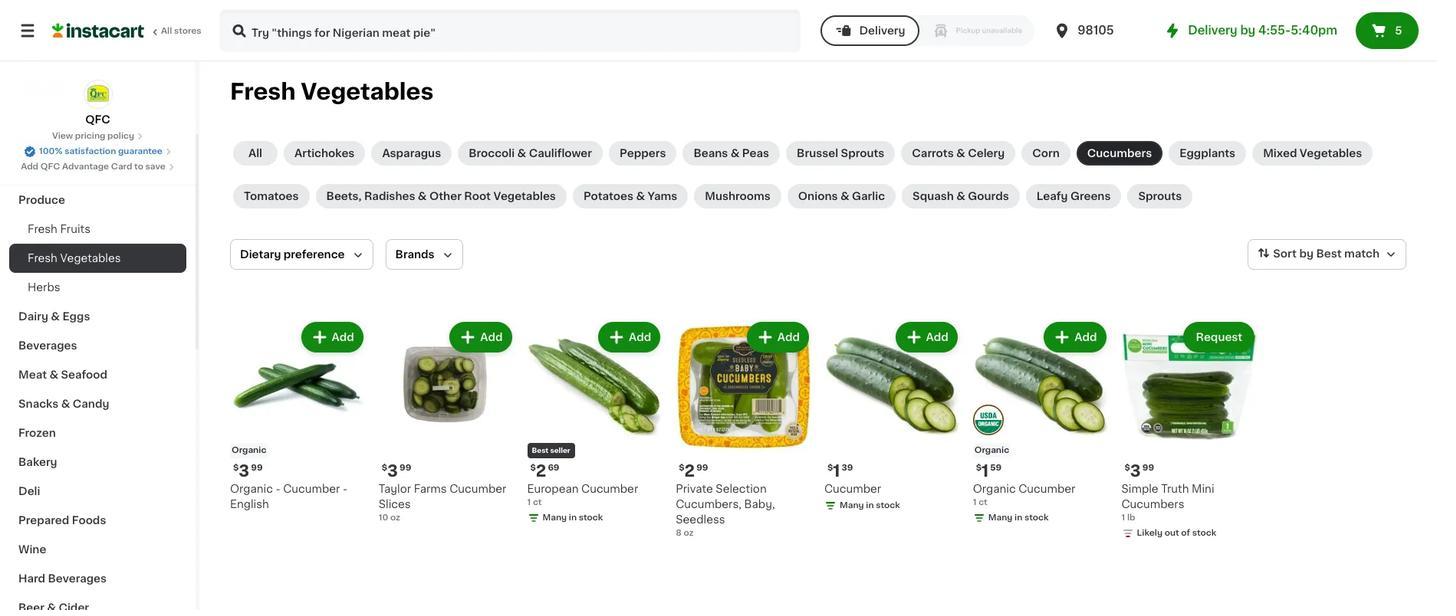 Task type: describe. For each thing, give the bounding box(es) containing it.
beans
[[694, 148, 728, 159]]

eggplants
[[1180, 148, 1236, 159]]

match
[[1345, 249, 1380, 259]]

broccoli
[[469, 148, 515, 159]]

brussel sprouts
[[797, 148, 885, 159]]

0 vertical spatial fresh
[[230, 81, 296, 103]]

private
[[676, 484, 713, 495]]

& for potatoes & yams
[[636, 191, 645, 202]]

& for snacks & candy
[[61, 399, 70, 410]]

& left other
[[418, 191, 427, 202]]

european
[[527, 484, 579, 495]]

sort by
[[1273, 249, 1314, 259]]

dietary preference
[[240, 249, 345, 260]]

cucumber inside organic cucumber 1 ct
[[1019, 484, 1076, 495]]

5:40pm
[[1291, 25, 1338, 36]]

ct for 1
[[979, 498, 988, 507]]

$ for simple truth mini cucumbers
[[1125, 464, 1130, 472]]

1 horizontal spatial many in stock
[[840, 501, 900, 510]]

delivery button
[[821, 15, 919, 46]]

in for 2
[[569, 514, 577, 522]]

preference
[[284, 249, 345, 260]]

1 vertical spatial fresh vegetables
[[28, 253, 121, 264]]

1 - from the left
[[276, 484, 280, 495]]

organic inside organic cucumber 1 ct
[[973, 484, 1016, 495]]

all for all
[[248, 148, 262, 159]]

vegetables right mixed at the top right of page
[[1300, 148, 1362, 159]]

lists link
[[9, 72, 186, 103]]

frozen
[[18, 428, 56, 439]]

organic cucumber 1 ct
[[973, 484, 1076, 507]]

onions
[[798, 191, 838, 202]]

all stores
[[161, 27, 201, 35]]

policy
[[107, 132, 134, 140]]

& for onions & garlic
[[841, 191, 850, 202]]

add for cucumber
[[926, 332, 949, 343]]

2 - from the left
[[343, 484, 348, 495]]

best for best seller
[[532, 447, 549, 454]]

buy
[[43, 51, 65, 62]]

beverages link
[[9, 331, 186, 360]]

99 for taylor farms cucumber slices
[[400, 464, 411, 472]]

7 product group from the left
[[1122, 319, 1258, 543]]

beans & peas
[[694, 148, 769, 159]]

bakery
[[18, 457, 57, 468]]

fresh fruits
[[28, 224, 90, 235]]

truth
[[1161, 484, 1189, 495]]

0 vertical spatial beverages
[[18, 341, 77, 351]]

mixed
[[1263, 148, 1297, 159]]

english
[[230, 499, 269, 510]]

leafy
[[1037, 191, 1068, 202]]

asparagus link
[[372, 141, 452, 166]]

& for beans & peas
[[731, 148, 740, 159]]

in for 1
[[1015, 514, 1023, 522]]

likely
[[1137, 529, 1163, 537]]

candy
[[73, 399, 109, 410]]

broccoli & cauliflower
[[469, 148, 592, 159]]

slices
[[379, 499, 411, 510]]

guarantee
[[118, 147, 163, 156]]

fresh fruits link
[[9, 215, 186, 244]]

again
[[77, 51, 108, 62]]

recipes link
[[9, 127, 186, 156]]

prepared
[[18, 515, 69, 526]]

card
[[111, 163, 132, 171]]

1 horizontal spatial many
[[840, 501, 864, 510]]

save
[[145, 163, 166, 171]]

instacart logo image
[[52, 21, 144, 40]]

mixed vegetables
[[1263, 148, 1362, 159]]

deli
[[18, 486, 40, 497]]

taylor farms cucumber slices 10 oz
[[379, 484, 506, 522]]

$ 2 99
[[679, 463, 708, 479]]

carrots & celery link
[[901, 141, 1016, 166]]

satisfaction
[[65, 147, 116, 156]]

hard beverages link
[[9, 565, 186, 594]]

hard beverages
[[18, 574, 107, 584]]

5
[[1395, 25, 1402, 36]]

99 for simple truth mini cucumbers
[[1143, 464, 1154, 472]]

99 for private selection cucumbers, baby, seedless
[[697, 464, 708, 472]]

$ 1 59
[[976, 463, 1002, 479]]

request
[[1196, 332, 1243, 343]]

0 vertical spatial sprouts
[[841, 148, 885, 159]]

meat & seafood
[[18, 370, 107, 380]]

potatoes
[[584, 191, 634, 202]]

wine
[[18, 545, 46, 555]]

beets, radishes & other root vegetables
[[326, 191, 556, 202]]

brussel sprouts link
[[786, 141, 895, 166]]

potatoes & yams link
[[573, 184, 688, 209]]

98105
[[1078, 25, 1114, 36]]

snacks
[[18, 399, 59, 410]]

98105 button
[[1053, 9, 1145, 52]]

& for squash & gourds
[[957, 191, 966, 202]]

leafy greens link
[[1026, 184, 1122, 209]]

tomatoes link
[[233, 184, 310, 209]]

ct for 2
[[533, 498, 542, 507]]

$ for european cucumber
[[530, 464, 536, 472]]

corn
[[1033, 148, 1060, 159]]

stores
[[174, 27, 201, 35]]

brands
[[395, 249, 435, 260]]

fresh for fresh fruits
[[28, 253, 57, 264]]

cucumbers inside simple truth mini cucumbers 1 lb
[[1122, 499, 1185, 510]]

many in stock for 2
[[543, 514, 603, 522]]

private selection cucumbers, baby, seedless 8 oz
[[676, 484, 775, 537]]

request button
[[1185, 324, 1253, 351]]

vegetables down broccoli & cauliflower
[[493, 191, 556, 202]]

radishes
[[364, 191, 415, 202]]

qfc logo image
[[83, 80, 112, 109]]

carrots & celery
[[912, 148, 1005, 159]]

fresh for produce
[[28, 224, 57, 235]]

1 horizontal spatial in
[[866, 501, 874, 510]]

add for european cucumber
[[629, 332, 651, 343]]

likely out of stock
[[1137, 529, 1217, 537]]

3 product group from the left
[[527, 319, 664, 528]]

2 product group from the left
[[379, 319, 515, 524]]

1 vertical spatial qfc
[[40, 163, 60, 171]]

onions & garlic link
[[788, 184, 896, 209]]

pricing
[[75, 132, 105, 140]]

all for all stores
[[161, 27, 172, 35]]

oz inside private selection cucumbers, baby, seedless 8 oz
[[684, 529, 694, 537]]

eggplants link
[[1169, 141, 1246, 166]]

herbs
[[28, 282, 60, 293]]

& for broccoli & cauliflower
[[517, 148, 526, 159]]

dairy
[[18, 311, 48, 322]]

1 horizontal spatial sprouts
[[1139, 191, 1182, 202]]

squash & gourds
[[913, 191, 1009, 202]]

1 vertical spatial beverages
[[48, 574, 107, 584]]

delivery for delivery by 4:55-5:40pm
[[1188, 25, 1238, 36]]

out
[[1165, 529, 1179, 537]]



Task type: locate. For each thing, give the bounding box(es) containing it.
by for sort
[[1300, 249, 1314, 259]]

oz right "10"
[[390, 514, 400, 522]]

all link
[[233, 141, 278, 166]]

produce
[[18, 195, 65, 206]]

cucumbers up "greens"
[[1087, 148, 1152, 159]]

buy it again link
[[9, 41, 186, 72]]

qfc down "100%"
[[40, 163, 60, 171]]

2 99 from the left
[[400, 464, 411, 472]]

$ inside $ 2 69
[[530, 464, 536, 472]]

3 for taylor farms cucumber slices
[[387, 463, 398, 479]]

2 $ 3 99 from the left
[[382, 463, 411, 479]]

snacks & candy link
[[9, 390, 186, 419]]

0 horizontal spatial fresh vegetables
[[28, 253, 121, 264]]

$ left 69
[[530, 464, 536, 472]]

many down $ 1 39
[[840, 501, 864, 510]]

2 horizontal spatial many in stock
[[988, 514, 1049, 522]]

0 horizontal spatial 3
[[239, 463, 249, 479]]

2
[[536, 463, 546, 479], [685, 463, 695, 479]]

39
[[842, 464, 853, 472]]

3 99 from the left
[[697, 464, 708, 472]]

garlic
[[852, 191, 885, 202]]

$ 3 99 up simple
[[1125, 463, 1154, 479]]

1 inside organic cucumber 1 ct
[[973, 498, 977, 507]]

1 vertical spatial best
[[532, 447, 549, 454]]

3 $ 3 99 from the left
[[1125, 463, 1154, 479]]

all inside all "link"
[[248, 148, 262, 159]]

beverages down dairy & eggs on the left of page
[[18, 341, 77, 351]]

$ left '39'
[[828, 464, 833, 472]]

many for 2
[[543, 514, 567, 522]]

best left seller
[[532, 447, 549, 454]]

Best match Sort by field
[[1248, 239, 1407, 270]]

selection
[[716, 484, 767, 495]]

by inside "field"
[[1300, 249, 1314, 259]]

& left peas
[[731, 148, 740, 159]]

cucumbers
[[1087, 148, 1152, 159], [1122, 499, 1185, 510]]

delivery by 4:55-5:40pm link
[[1164, 21, 1338, 40]]

59
[[990, 464, 1002, 472]]

1 $ from the left
[[233, 464, 239, 472]]

best match
[[1316, 249, 1380, 259]]

3 up simple
[[1130, 463, 1141, 479]]

qfc
[[85, 114, 110, 125], [40, 163, 60, 171]]

3 3 from the left
[[1130, 463, 1141, 479]]

simple truth mini cucumbers 1 lb
[[1122, 484, 1215, 522]]

4 $ from the left
[[679, 464, 685, 472]]

corn link
[[1022, 141, 1071, 166]]

add button for taylor farms cucumber slices
[[451, 324, 510, 351]]

5 cucumber from the left
[[1019, 484, 1076, 495]]

& left 'candy'
[[61, 399, 70, 410]]

None search field
[[219, 9, 801, 52]]

0 vertical spatial all
[[161, 27, 172, 35]]

beverages down "wine" link
[[48, 574, 107, 584]]

add button for european cucumber
[[600, 324, 659, 351]]

best for best match
[[1316, 249, 1342, 259]]

2 for european cucumber
[[536, 463, 546, 479]]

1 inside simple truth mini cucumbers 1 lb
[[1122, 514, 1125, 522]]

1 left '39'
[[833, 463, 840, 479]]

3
[[239, 463, 249, 479], [387, 463, 398, 479], [1130, 463, 1141, 479]]

squash & gourds link
[[902, 184, 1020, 209]]

$ for organic - cucumber - english
[[233, 464, 239, 472]]

3 for organic - cucumber - english
[[239, 463, 249, 479]]

0 vertical spatial cucumbers
[[1087, 148, 1152, 159]]

100% satisfaction guarantee
[[39, 147, 163, 156]]

1 vertical spatial cucumbers
[[1122, 499, 1185, 510]]

3 $ from the left
[[530, 464, 536, 472]]

squash
[[913, 191, 954, 202]]

all stores link
[[52, 9, 202, 52]]

$ 3 99 for taylor farms cucumber slices
[[382, 463, 411, 479]]

1 vertical spatial all
[[248, 148, 262, 159]]

0 horizontal spatial ct
[[533, 498, 542, 507]]

2 for private selection cucumbers, baby, seedless
[[685, 463, 695, 479]]

1 horizontal spatial by
[[1300, 249, 1314, 259]]

1 horizontal spatial 3
[[387, 463, 398, 479]]

$ for organic cucumber
[[976, 464, 982, 472]]

$ left 59
[[976, 464, 982, 472]]

69
[[548, 464, 560, 472]]

& for dairy & eggs
[[51, 311, 60, 322]]

1 vertical spatial by
[[1300, 249, 1314, 259]]

2 vertical spatial fresh
[[28, 253, 57, 264]]

0 horizontal spatial many
[[543, 514, 567, 522]]

0 vertical spatial qfc
[[85, 114, 110, 125]]

1 vertical spatial oz
[[684, 529, 694, 537]]

3 up english on the bottom left of the page
[[239, 463, 249, 479]]

4 add button from the left
[[748, 324, 808, 351]]

7 $ from the left
[[1125, 464, 1130, 472]]

delivery for delivery
[[859, 25, 905, 36]]

dairy & eggs
[[18, 311, 90, 322]]

$ inside $ 1 59
[[976, 464, 982, 472]]

ct down $ 1 59
[[979, 498, 988, 507]]

produce link
[[9, 186, 186, 215]]

6 $ from the left
[[976, 464, 982, 472]]

herbs link
[[9, 273, 186, 302]]

1 horizontal spatial all
[[248, 148, 262, 159]]

1 horizontal spatial best
[[1316, 249, 1342, 259]]

& right meat
[[49, 370, 58, 380]]

1 ct from the left
[[533, 498, 542, 507]]

add for organic - cucumber - english
[[332, 332, 354, 343]]

& left yams
[[636, 191, 645, 202]]

by right sort
[[1300, 249, 1314, 259]]

peas
[[742, 148, 769, 159]]

beets,
[[326, 191, 362, 202]]

8
[[676, 529, 682, 537]]

add for taylor farms cucumber slices
[[480, 332, 503, 343]]

$ up private
[[679, 464, 685, 472]]

add button for private selection cucumbers, baby, seedless
[[748, 324, 808, 351]]

$ 3 99 for simple truth mini cucumbers
[[1125, 463, 1154, 479]]

lb
[[1127, 514, 1136, 522]]

0 horizontal spatial by
[[1241, 25, 1256, 36]]

Search field
[[221, 11, 800, 51]]

prepared foods
[[18, 515, 106, 526]]

2 horizontal spatial in
[[1015, 514, 1023, 522]]

2 3 from the left
[[387, 463, 398, 479]]

0 horizontal spatial 2
[[536, 463, 546, 479]]

add button for organic - cucumber - english
[[303, 324, 362, 351]]

2 up private
[[685, 463, 695, 479]]

4 99 from the left
[[1143, 464, 1154, 472]]

100%
[[39, 147, 62, 156]]

0 horizontal spatial oz
[[390, 514, 400, 522]]

tomatoes
[[244, 191, 299, 202]]

99
[[251, 464, 263, 472], [400, 464, 411, 472], [697, 464, 708, 472], [1143, 464, 1154, 472]]

$ up english on the bottom left of the page
[[233, 464, 239, 472]]

view pricing policy
[[52, 132, 134, 140]]

brands button
[[385, 239, 463, 270]]

oz right 8
[[684, 529, 694, 537]]

& left the garlic at top
[[841, 191, 850, 202]]

1 vertical spatial sprouts
[[1139, 191, 1182, 202]]

3 cucumber from the left
[[581, 484, 638, 495]]

0 vertical spatial best
[[1316, 249, 1342, 259]]

vegetables up artichokes link
[[301, 81, 434, 103]]

0 horizontal spatial in
[[569, 514, 577, 522]]

1 horizontal spatial ct
[[979, 498, 988, 507]]

5 $ from the left
[[828, 464, 833, 472]]

oz inside "taylor farms cucumber slices 10 oz"
[[390, 514, 400, 522]]

vegetables up herbs link
[[60, 253, 121, 264]]

0 horizontal spatial $ 3 99
[[233, 463, 263, 479]]

seafood
[[61, 370, 107, 380]]

many in stock down '39'
[[840, 501, 900, 510]]

mixed vegetables link
[[1253, 141, 1373, 166]]

99 up private
[[697, 464, 708, 472]]

2 left 69
[[536, 463, 546, 479]]

other
[[429, 191, 462, 202]]

1 2 from the left
[[536, 463, 546, 479]]

many in stock
[[840, 501, 900, 510], [543, 514, 603, 522], [988, 514, 1049, 522]]

1 add button from the left
[[303, 324, 362, 351]]

many down european
[[543, 514, 567, 522]]

& for carrots & celery
[[956, 148, 965, 159]]

fresh up all "link"
[[230, 81, 296, 103]]

0 horizontal spatial -
[[276, 484, 280, 495]]

$ 3 99 up english on the bottom left of the page
[[233, 463, 263, 479]]

$ 3 99 up the taylor
[[382, 463, 411, 479]]

product group
[[230, 319, 366, 512], [379, 319, 515, 524], [527, 319, 664, 528], [676, 319, 812, 540], [825, 319, 961, 515], [973, 319, 1109, 528], [1122, 319, 1258, 543]]

carrots
[[912, 148, 954, 159]]

4 product group from the left
[[676, 319, 812, 540]]

cucumber inside european cucumber 1 ct
[[581, 484, 638, 495]]

cucumbers down simple
[[1122, 499, 1185, 510]]

cucumber inside "taylor farms cucumber slices 10 oz"
[[450, 484, 506, 495]]

1 horizontal spatial -
[[343, 484, 348, 495]]

many in stock down organic cucumber 1 ct
[[988, 514, 1049, 522]]

bakery link
[[9, 448, 186, 477]]

delivery inside button
[[859, 25, 905, 36]]

dairy & eggs link
[[9, 302, 186, 331]]

organic - cucumber - english
[[230, 484, 348, 510]]

2 2 from the left
[[685, 463, 695, 479]]

taylor
[[379, 484, 411, 495]]

& left 'eggs'
[[51, 311, 60, 322]]

sprouts
[[841, 148, 885, 159], [1139, 191, 1182, 202]]

by
[[1241, 25, 1256, 36], [1300, 249, 1314, 259]]

& left celery
[[956, 148, 965, 159]]

2 horizontal spatial 3
[[1130, 463, 1141, 479]]

sprouts up the garlic at top
[[841, 148, 885, 159]]

0 vertical spatial oz
[[390, 514, 400, 522]]

1 horizontal spatial $ 3 99
[[382, 463, 411, 479]]

&
[[517, 148, 526, 159], [731, 148, 740, 159], [956, 148, 965, 159], [418, 191, 427, 202], [636, 191, 645, 202], [841, 191, 850, 202], [957, 191, 966, 202], [51, 311, 60, 322], [49, 370, 58, 380], [61, 399, 70, 410]]

1 down $ 1 59
[[973, 498, 977, 507]]

ct inside european cucumber 1 ct
[[533, 498, 542, 507]]

fresh vegetables down the fruits
[[28, 253, 121, 264]]

$
[[233, 464, 239, 472], [382, 464, 387, 472], [530, 464, 536, 472], [679, 464, 685, 472], [828, 464, 833, 472], [976, 464, 982, 472], [1125, 464, 1130, 472]]

& for meat & seafood
[[49, 370, 58, 380]]

0 horizontal spatial all
[[161, 27, 172, 35]]

organic inside organic - cucumber - english
[[230, 484, 273, 495]]

1 horizontal spatial fresh vegetables
[[230, 81, 434, 103]]

0 horizontal spatial many in stock
[[543, 514, 603, 522]]

service type group
[[821, 15, 1035, 46]]

3 for simple truth mini cucumbers
[[1130, 463, 1141, 479]]

$ for cucumber
[[828, 464, 833, 472]]

99 for organic - cucumber - english
[[251, 464, 263, 472]]

many in stock down european cucumber 1 ct
[[543, 514, 603, 522]]

foods
[[72, 515, 106, 526]]

2 cucumber from the left
[[450, 484, 506, 495]]

& right the 'broccoli'
[[517, 148, 526, 159]]

stock
[[876, 501, 900, 510], [579, 514, 603, 522], [1025, 514, 1049, 522], [1192, 529, 1217, 537]]

1 vertical spatial fresh
[[28, 224, 57, 235]]

thanksgiving
[[18, 166, 92, 176]]

6 product group from the left
[[973, 319, 1109, 528]]

fruits
[[60, 224, 90, 235]]

2 ct from the left
[[979, 498, 988, 507]]

0 horizontal spatial sprouts
[[841, 148, 885, 159]]

0 horizontal spatial best
[[532, 447, 549, 454]]

best inside "field"
[[1316, 249, 1342, 259]]

greens
[[1071, 191, 1111, 202]]

1 horizontal spatial qfc
[[85, 114, 110, 125]]

add for organic cucumber
[[1075, 332, 1097, 343]]

1
[[833, 463, 840, 479], [982, 463, 989, 479], [527, 498, 531, 507], [973, 498, 977, 507], [1122, 514, 1125, 522]]

add button for cucumber
[[897, 324, 956, 351]]

1 horizontal spatial oz
[[684, 529, 694, 537]]

view pricing policy link
[[52, 130, 144, 143]]

seller
[[550, 447, 570, 454]]

3 up the taylor
[[387, 463, 398, 479]]

mushrooms link
[[694, 184, 781, 209]]

add for private selection cucumbers, baby, seedless
[[778, 332, 800, 343]]

1 cucumber from the left
[[283, 484, 340, 495]]

peppers
[[620, 148, 666, 159]]

2 $ from the left
[[382, 464, 387, 472]]

qfc up view pricing policy link
[[85, 114, 110, 125]]

99 up the taylor
[[400, 464, 411, 472]]

$ for taylor farms cucumber slices
[[382, 464, 387, 472]]

1 product group from the left
[[230, 319, 366, 512]]

99 inside the '$ 2 99'
[[697, 464, 708, 472]]

qfc link
[[83, 80, 112, 127]]

4:55-
[[1259, 25, 1291, 36]]

many in stock for 1
[[988, 514, 1049, 522]]

onions & garlic
[[798, 191, 885, 202]]

fresh down produce
[[28, 224, 57, 235]]

in
[[866, 501, 874, 510], [569, 514, 577, 522], [1015, 514, 1023, 522]]

$ for private selection cucumbers, baby, seedless
[[679, 464, 685, 472]]

0 horizontal spatial qfc
[[40, 163, 60, 171]]

$ inside the '$ 2 99'
[[679, 464, 685, 472]]

2 horizontal spatial many
[[988, 514, 1013, 522]]

1 $ 3 99 from the left
[[233, 463, 263, 479]]

1 down european
[[527, 498, 531, 507]]

baby,
[[744, 499, 775, 510]]

fresh vegetables up artichokes link
[[230, 81, 434, 103]]

99 up simple
[[1143, 464, 1154, 472]]

2 add button from the left
[[451, 324, 510, 351]]

1 left lb
[[1122, 514, 1125, 522]]

1 inside european cucumber 1 ct
[[527, 498, 531, 507]]

3 add button from the left
[[600, 324, 659, 351]]

artichokes
[[295, 148, 355, 159]]

$ 3 99 for organic - cucumber - english
[[233, 463, 263, 479]]

all up tomatoes
[[248, 148, 262, 159]]

item badge image
[[973, 405, 1004, 436]]

many down organic cucumber 1 ct
[[988, 514, 1013, 522]]

add button for organic cucumber
[[1046, 324, 1105, 351]]

1 99 from the left
[[251, 464, 263, 472]]

cucumber inside organic - cucumber - english
[[283, 484, 340, 495]]

99 up english on the bottom left of the page
[[251, 464, 263, 472]]

sprouts down cucumbers link
[[1139, 191, 1182, 202]]

ct down european
[[533, 498, 542, 507]]

-
[[276, 484, 280, 495], [343, 484, 348, 495]]

best seller
[[532, 447, 570, 454]]

many
[[840, 501, 864, 510], [543, 514, 567, 522], [988, 514, 1013, 522]]

1 horizontal spatial delivery
[[1188, 25, 1238, 36]]

$ up the taylor
[[382, 464, 387, 472]]

2 horizontal spatial $ 3 99
[[1125, 463, 1154, 479]]

5 add button from the left
[[897, 324, 956, 351]]

best left match
[[1316, 249, 1342, 259]]

1 left 59
[[982, 463, 989, 479]]

4 cucumber from the left
[[825, 484, 881, 495]]

1 horizontal spatial 2
[[685, 463, 695, 479]]

0 vertical spatial fresh vegetables
[[230, 81, 434, 103]]

all inside all stores link
[[161, 27, 172, 35]]

ct inside organic cucumber 1 ct
[[979, 498, 988, 507]]

& left gourds
[[957, 191, 966, 202]]

advantage
[[62, 163, 109, 171]]

by for delivery
[[1241, 25, 1256, 36]]

all left stores
[[161, 27, 172, 35]]

mushrooms
[[705, 191, 771, 202]]

$ inside $ 1 39
[[828, 464, 833, 472]]

wine link
[[9, 535, 186, 565]]

celery
[[968, 148, 1005, 159]]

by left 4:55- on the right
[[1241, 25, 1256, 36]]

fresh up "herbs"
[[28, 253, 57, 264]]

$ up simple
[[1125, 464, 1130, 472]]

recipes
[[18, 137, 63, 147]]

asparagus
[[382, 148, 441, 159]]

6 add button from the left
[[1046, 324, 1105, 351]]

eggs
[[62, 311, 90, 322]]

many for 1
[[988, 514, 1013, 522]]

1 3 from the left
[[239, 463, 249, 479]]

0 horizontal spatial delivery
[[859, 25, 905, 36]]

0 vertical spatial by
[[1241, 25, 1256, 36]]

seedless
[[676, 514, 725, 525]]

5 button
[[1356, 12, 1419, 49]]

peppers link
[[609, 141, 677, 166]]

buy it again
[[43, 51, 108, 62]]

100% satisfaction guarantee button
[[24, 143, 172, 158]]

5 product group from the left
[[825, 319, 961, 515]]



Task type: vqa. For each thing, say whether or not it's contained in the screenshot.
"Onions"
yes



